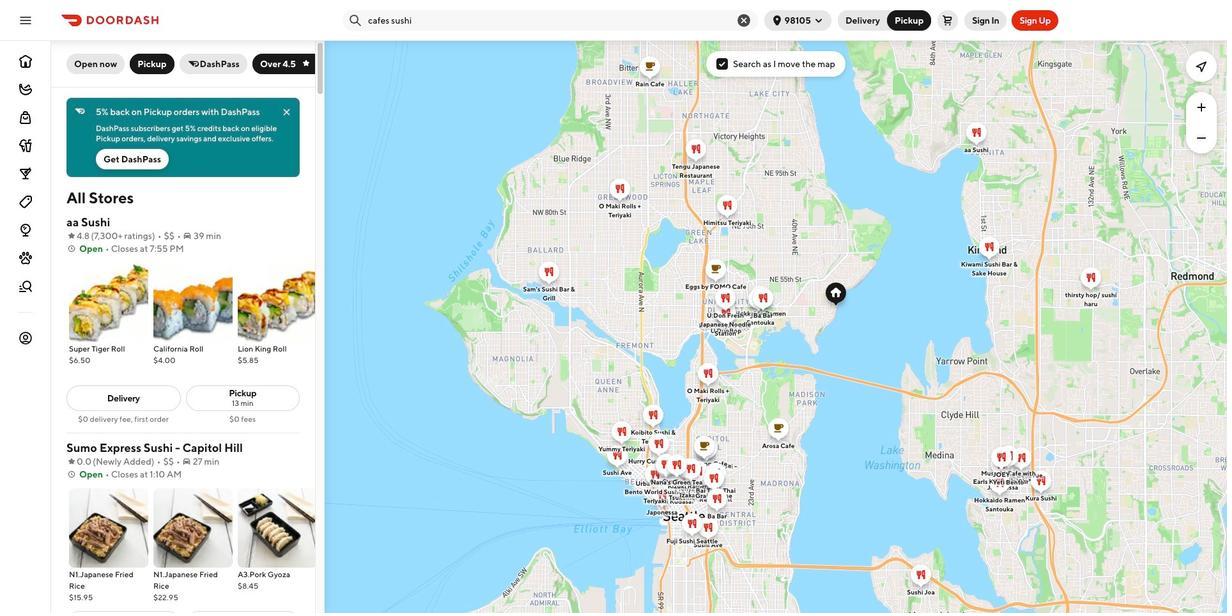 Task type: vqa. For each thing, say whether or not it's contained in the screenshot.
RECENTER THE MAP image
yes



Task type: locate. For each thing, give the bounding box(es) containing it.
1 n1.japanese fried rice image from the left
[[69, 488, 148, 568]]

0 horizontal spatial n1.japanese fried rice image
[[69, 488, 148, 568]]

n1.japanese fried rice image
[[69, 488, 148, 568], [153, 488, 233, 568]]

zoom in image
[[1194, 100, 1209, 115]]

california roll image
[[153, 263, 233, 342]]

1 horizontal spatial n1.japanese fried rice image
[[153, 488, 233, 568]]

0 items, open order cart image
[[943, 15, 953, 25]]

None checkbox
[[717, 58, 728, 70]]

super tiger roll image
[[69, 263, 148, 342]]

None button
[[838, 10, 896, 30], [887, 10, 932, 30], [838, 10, 896, 30], [887, 10, 932, 30]]

Store search: begin typing to search for stores available on DoorDash text field
[[368, 14, 726, 27]]



Task type: describe. For each thing, give the bounding box(es) containing it.
average rating of 0.0 out of 5 element
[[66, 455, 91, 468]]

toggle order method (delivery or pickup) option group
[[838, 10, 932, 30]]

open menu image
[[18, 12, 33, 28]]

average rating of 4.8 out of 5 element
[[66, 229, 90, 242]]

zoom out image
[[1194, 130, 1209, 146]]

a3.pork gyoza image
[[238, 488, 317, 568]]

recenter the map image
[[1194, 59, 1209, 74]]

2 n1.japanese fried rice image from the left
[[153, 488, 233, 568]]

map region
[[325, 41, 1227, 613]]

clear search input image
[[736, 12, 751, 28]]

lion king roll image
[[238, 263, 317, 342]]



